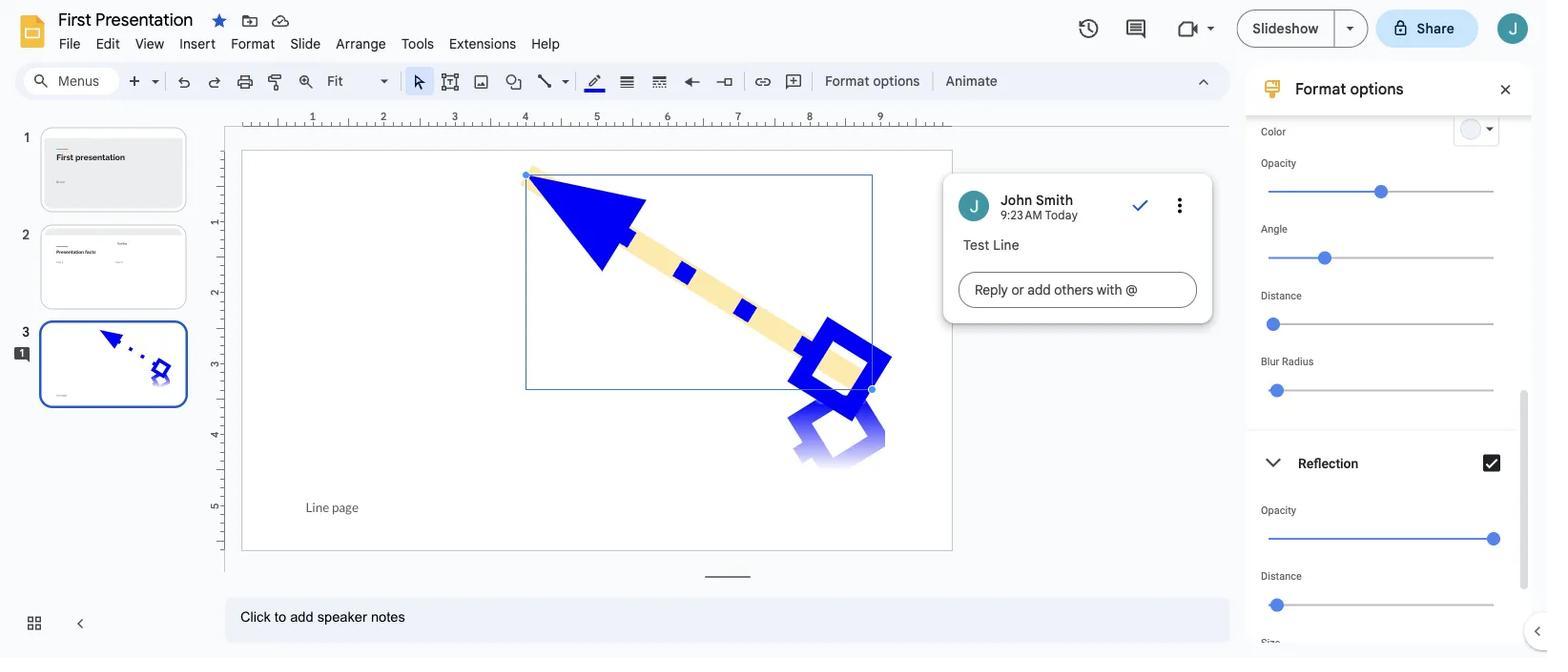 Task type: locate. For each thing, give the bounding box(es) containing it.
menu bar containing file
[[52, 25, 568, 56]]

0 horizontal spatial opacity image
[[1375, 185, 1388, 198]]

2 horizontal spatial format
[[1296, 79, 1347, 98]]

john smith image
[[959, 191, 989, 221]]

distance up size
[[1261, 571, 1302, 583]]

2 distance slider from the top
[[1261, 583, 1502, 626]]

0 vertical spatial distance slider
[[1261, 302, 1502, 345]]

0 vertical spatial opacity slider
[[1261, 169, 1502, 213]]

1 opacity from the top
[[1261, 157, 1297, 169]]

line
[[993, 237, 1020, 253]]

animate button
[[937, 67, 1007, 95]]

format options
[[825, 73, 920, 89], [1296, 79, 1404, 98]]

format
[[231, 35, 275, 52], [825, 73, 870, 89], [1296, 79, 1347, 98]]

Zoom field
[[322, 68, 397, 96]]

navigation
[[0, 108, 210, 658]]

options down presentation options icon
[[1351, 79, 1404, 98]]

1 horizontal spatial format options
[[1296, 79, 1404, 98]]

0 horizontal spatial format options
[[825, 73, 920, 89]]

options left animate
[[873, 73, 920, 89]]

menu bar banner
[[0, 0, 1548, 658]]

1 horizontal spatial opacity image
[[1488, 532, 1501, 546]]

distance image
[[1267, 318, 1280, 331], [1271, 599, 1284, 612]]

insert
[[180, 35, 216, 52]]

options inside section
[[1351, 79, 1404, 98]]

1 vertical spatial opacity image
[[1488, 532, 1501, 546]]

distance image up size
[[1271, 599, 1284, 612]]

format options inside section
[[1296, 79, 1404, 98]]

main toolbar
[[118, 67, 1007, 96]]

slide
[[290, 35, 321, 52]]

test
[[964, 237, 990, 253]]

1 vertical spatial distance
[[1261, 571, 1302, 583]]

reflection tab
[[1246, 431, 1517, 496]]

list inside format options application
[[944, 174, 1213, 323]]

help
[[532, 35, 560, 52]]

format inside format options button
[[825, 73, 870, 89]]

arrange menu item
[[329, 32, 394, 55]]

0 vertical spatial distance image
[[1267, 318, 1280, 331]]

1 vertical spatial opacity slider
[[1261, 516, 1502, 560]]

opacity image up angle slider
[[1375, 185, 1388, 198]]

1 vertical spatial distance slider
[[1261, 583, 1502, 626]]

1 opacity slider from the top
[[1261, 169, 1502, 213]]

opacity slider up angle slider
[[1261, 169, 1502, 213]]

view menu item
[[128, 32, 172, 55]]

list containing john smith
[[944, 174, 1213, 323]]

insert image image
[[471, 68, 493, 94]]

Toggle reflection checkbox
[[1473, 444, 1511, 482]]

slideshow button
[[1237, 10, 1335, 48]]

format inside format options section
[[1296, 79, 1347, 98]]

format inside format menu item
[[231, 35, 275, 52]]

color
[[1261, 126, 1286, 138]]

menu bar
[[52, 25, 568, 56]]

distance up blur radius at bottom right
[[1261, 290, 1302, 302]]

format options inside button
[[825, 73, 920, 89]]

0 vertical spatial opacity
[[1261, 157, 1297, 169]]

opacity
[[1261, 157, 1297, 169], [1261, 504, 1297, 516]]

1 horizontal spatial options
[[1351, 79, 1404, 98]]

1 vertical spatial opacity
[[1261, 504, 1297, 516]]

0 horizontal spatial format
[[231, 35, 275, 52]]

distance image up blur
[[1267, 318, 1280, 331]]

tools menu item
[[394, 32, 442, 55]]

animate
[[946, 73, 998, 89]]

distance
[[1261, 290, 1302, 302], [1261, 571, 1302, 583]]

view
[[135, 35, 164, 52]]

0 vertical spatial distance
[[1261, 290, 1302, 302]]

list
[[944, 174, 1213, 323]]

blur radius image
[[1271, 384, 1284, 397]]

Star checkbox
[[206, 8, 233, 34]]

opacity image down toggle reflection checkbox
[[1488, 532, 1501, 546]]

presentation options image
[[1347, 27, 1354, 31]]

options
[[873, 73, 920, 89], [1351, 79, 1404, 98]]

opacity slider down 'reflection' tab
[[1261, 516, 1502, 560]]

distance slider
[[1261, 302, 1502, 345], [1261, 583, 1502, 626]]

angle
[[1261, 223, 1288, 235]]

0 vertical spatial opacity image
[[1375, 185, 1388, 198]]

edit
[[96, 35, 120, 52]]

1 vertical spatial distance image
[[1271, 599, 1284, 612]]

opacity image
[[1375, 185, 1388, 198], [1488, 532, 1501, 546]]

line end list. arrow style: hollow square selected. option
[[714, 68, 736, 94]]

blur radius
[[1261, 356, 1314, 368]]

0 horizontal spatial options
[[873, 73, 920, 89]]

opacity slider
[[1261, 169, 1502, 213], [1261, 516, 1502, 560]]

9:23 am
[[1001, 208, 1043, 223]]

1 horizontal spatial format
[[825, 73, 870, 89]]

share button
[[1376, 10, 1479, 48]]

edit menu item
[[88, 32, 128, 55]]



Task type: describe. For each thing, give the bounding box(es) containing it.
Rename text field
[[52, 8, 204, 31]]

2 distance from the top
[[1261, 571, 1302, 583]]

1 distance from the top
[[1261, 290, 1302, 302]]

slide menu item
[[283, 32, 329, 55]]

john smith 9:23 am today
[[1001, 192, 1078, 223]]

insert menu item
[[172, 32, 223, 55]]

tools
[[402, 35, 434, 52]]

file
[[59, 35, 81, 52]]

help menu item
[[524, 32, 568, 55]]

slideshow
[[1253, 20, 1319, 37]]

blur radius slider
[[1261, 368, 1502, 412]]

Zoom text field
[[324, 68, 378, 94]]

more options... image
[[1174, 194, 1187, 218]]

Reply field
[[959, 272, 1197, 308]]

border weight list. 24px selected. option
[[617, 68, 639, 94]]

size
[[1261, 637, 1281, 649]]

border dash list. line dash: dot selected. option
[[649, 68, 671, 94]]

format options button
[[817, 67, 929, 95]]

opacity image for second opacity slider from the top of the format options section
[[1488, 532, 1501, 546]]

file menu item
[[52, 32, 88, 55]]

test line
[[964, 237, 1020, 253]]

share
[[1417, 20, 1455, 37]]

reflection
[[1299, 455, 1359, 471]]

line start list. arrow style: filled arrow selected. option
[[682, 68, 704, 94]]

shape image
[[503, 68, 525, 94]]

2 opacity from the top
[[1261, 504, 1297, 516]]

angle image
[[1319, 251, 1332, 265]]

arrange
[[336, 35, 386, 52]]

smith
[[1036, 192, 1074, 208]]

format options section
[[1246, 43, 1532, 658]]

line color image
[[584, 68, 606, 93]]

new slide with layout image
[[147, 69, 159, 75]]

radius
[[1282, 356, 1314, 368]]

extensions
[[450, 35, 516, 52]]

format menu item
[[223, 32, 283, 55]]

today
[[1046, 208, 1078, 223]]

menu bar inside the menu bar banner
[[52, 25, 568, 56]]

opacity image for 1st opacity slider from the top
[[1375, 185, 1388, 198]]

format options application
[[0, 0, 1548, 658]]

2 opacity slider from the top
[[1261, 516, 1502, 560]]

blur
[[1261, 356, 1280, 368]]

john
[[1001, 192, 1033, 208]]

navigation inside format options application
[[0, 108, 210, 658]]

angle slider
[[1261, 235, 1502, 279]]

Menus field
[[24, 68, 119, 94]]

options inside button
[[873, 73, 920, 89]]

extensions menu item
[[442, 32, 524, 55]]

1 distance slider from the top
[[1261, 302, 1502, 345]]



Task type: vqa. For each thing, say whether or not it's contained in the screenshot.
Outline heading
no



